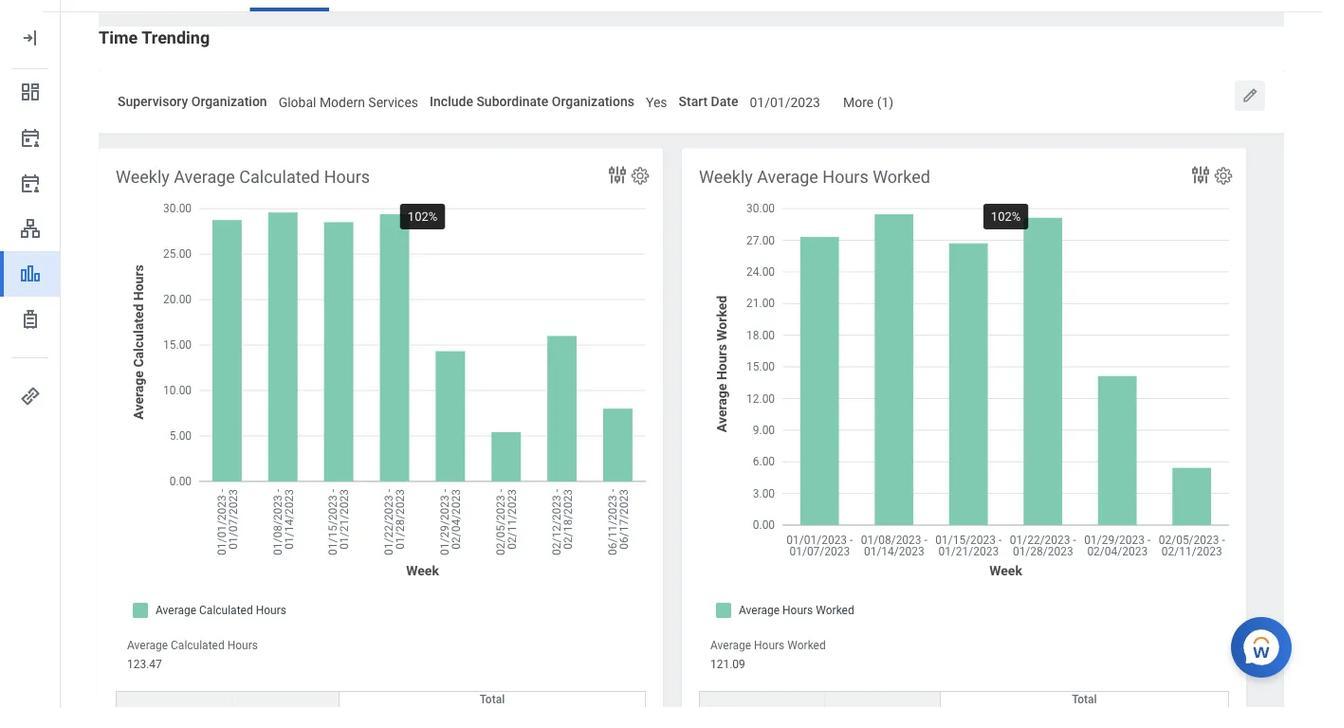 Task type: vqa. For each thing, say whether or not it's contained in the screenshot.
My
no



Task type: describe. For each thing, give the bounding box(es) containing it.
More (1) text field
[[843, 83, 894, 116]]

102% for weekly average calculated hours
[[408, 210, 438, 224]]

Global Modern Services text field
[[279, 83, 418, 116]]

weekly average calculated hours element
[[99, 149, 663, 709]]

trending
[[142, 28, 210, 48]]

dashboard image
[[19, 81, 42, 103]]

hours inside average hours worked 121.09
[[754, 639, 785, 653]]

edit image
[[1241, 86, 1260, 105]]

more (1)
[[843, 95, 894, 111]]

average inside average calculated hours 123.47
[[127, 639, 168, 653]]

calculated inside average calculated hours 123.47
[[171, 639, 225, 653]]

5 column header from the left
[[1025, 708, 1138, 709]]

include
[[430, 94, 473, 110]]

row for weekly average calculated hours
[[116, 708, 646, 709]]

total row for weekly average hours worked
[[699, 692, 1230, 709]]

task timeoff image
[[19, 308, 42, 331]]

weekly for weekly average hours worked
[[699, 167, 753, 187]]

average hours worked 121.09
[[711, 639, 826, 672]]

102% for weekly average hours worked
[[991, 210, 1021, 224]]

organization
[[191, 94, 267, 110]]

include subordinate organizations
[[430, 94, 635, 110]]

01/01/2023 text field
[[750, 83, 821, 116]]

start date element
[[750, 83, 821, 117]]

modern
[[320, 95, 365, 111]]

worked inside average hours worked 121.09
[[788, 639, 826, 653]]

subordinate
[[477, 94, 549, 110]]

6 column header from the left
[[1138, 708, 1230, 709]]

global
[[279, 95, 316, 111]]

weekly average calculated hours
[[116, 167, 370, 187]]

weekly average hours worked element
[[682, 149, 1247, 709]]

yes
[[646, 95, 668, 111]]

average down supervisory organization
[[174, 167, 235, 187]]

chart image
[[19, 263, 42, 286]]

total for weekly average calculated hours
[[480, 694, 505, 707]]

total button for weekly average hours worked
[[941, 693, 1229, 708]]

start
[[679, 94, 708, 110]]

include subordinate organizations element
[[646, 83, 668, 117]]

link image
[[19, 385, 42, 408]]

time trending
[[99, 28, 210, 48]]

121.09 button
[[711, 657, 748, 673]]

supervisory organization element
[[279, 83, 418, 117]]

hours inside average calculated hours 123.47
[[227, 639, 258, 653]]

configure weekly average calculated hours image
[[630, 166, 651, 187]]

more
[[843, 95, 874, 111]]

1 column header from the left
[[340, 708, 457, 709]]

start date
[[679, 94, 739, 110]]



Task type: locate. For each thing, give the bounding box(es) containing it.
total button inside weekly average calculated hours element
[[340, 693, 645, 708]]

calendar user solid image
[[19, 126, 42, 149], [19, 172, 42, 195]]

1 horizontal spatial row
[[699, 708, 1230, 709]]

column header
[[340, 708, 457, 709], [457, 708, 561, 709], [561, 708, 646, 709], [941, 708, 1025, 709], [1025, 708, 1138, 709], [1138, 708, 1230, 709]]

total row
[[116, 692, 646, 709], [699, 692, 1230, 709]]

calendar user solid image up 'view team' image
[[19, 172, 42, 195]]

configure and view chart data image inside weekly average calculated hours element
[[606, 164, 629, 187]]

weekly inside weekly average hours worked element
[[699, 167, 753, 187]]

supervisory organization
[[118, 94, 267, 110]]

4 column header from the left
[[941, 708, 1025, 709]]

0 horizontal spatial row
[[116, 708, 646, 709]]

1 configure and view chart data image from the left
[[606, 164, 629, 187]]

row inside weekly average calculated hours element
[[116, 708, 646, 709]]

0 horizontal spatial total row
[[116, 692, 646, 709]]

1 horizontal spatial total button
[[941, 693, 1229, 708]]

0 horizontal spatial total button
[[340, 693, 645, 708]]

hours
[[324, 167, 370, 187], [823, 167, 869, 187], [227, 639, 258, 653], [754, 639, 785, 653]]

time
[[99, 28, 138, 48]]

0 vertical spatial calculated
[[239, 167, 320, 187]]

2 total button from the left
[[941, 693, 1229, 708]]

0 vertical spatial worked
[[873, 167, 931, 187]]

0 vertical spatial calendar user solid image
[[19, 126, 42, 149]]

calendar user solid image down dashboard image
[[19, 126, 42, 149]]

1 total from the left
[[480, 694, 505, 707]]

1 total row from the left
[[116, 692, 646, 709]]

configure and view chart data image left the configure weekly average hours worked icon at the right top of the page
[[1190, 164, 1213, 187]]

total for weekly average hours worked
[[1072, 694, 1097, 707]]

2 configure and view chart data image from the left
[[1190, 164, 1213, 187]]

total row inside weekly average hours worked element
[[699, 692, 1230, 709]]

organizations
[[552, 94, 635, 110]]

weekly for weekly average calculated hours
[[116, 167, 170, 187]]

0 horizontal spatial total
[[480, 694, 505, 707]]

average down 01/01/2023
[[757, 167, 819, 187]]

0 horizontal spatial configure and view chart data image
[[606, 164, 629, 187]]

configure and view chart data image for worked
[[1190, 164, 1213, 187]]

average calculated hours 123.47
[[127, 639, 258, 672]]

2 total from the left
[[1072, 694, 1097, 707]]

weekly inside weekly average calculated hours element
[[116, 167, 170, 187]]

total inside weekly average calculated hours element
[[480, 694, 505, 707]]

01/01/2023
[[750, 95, 821, 111]]

102% inside weekly average hours worked element
[[991, 210, 1021, 224]]

total button
[[340, 693, 645, 708], [941, 693, 1229, 708]]

123.47 button
[[127, 657, 165, 673]]

global modern services
[[279, 95, 418, 111]]

configure and view chart data image left configure weekly average calculated hours icon
[[606, 164, 629, 187]]

weekly down date
[[699, 167, 753, 187]]

0 horizontal spatial 102%
[[408, 210, 438, 224]]

average up 121.09 "button"
[[711, 639, 752, 653]]

total inside weekly average hours worked element
[[1072, 694, 1097, 707]]

worked
[[873, 167, 931, 187], [788, 639, 826, 653]]

2 total row from the left
[[699, 692, 1230, 709]]

row inside weekly average hours worked element
[[699, 708, 1230, 709]]

total
[[480, 694, 505, 707], [1072, 694, 1097, 707]]

total button for weekly average calculated hours
[[340, 693, 645, 708]]

1 vertical spatial calendar user solid image
[[19, 172, 42, 195]]

services
[[368, 95, 418, 111]]

date
[[711, 94, 739, 110]]

transformation import image
[[19, 27, 42, 49]]

row
[[116, 708, 646, 709], [699, 708, 1230, 709]]

2 calendar user solid image from the top
[[19, 172, 42, 195]]

102%
[[408, 210, 438, 224], [991, 210, 1021, 224]]

average inside average hours worked 121.09
[[711, 639, 752, 653]]

Yes text field
[[646, 83, 668, 116]]

1 vertical spatial worked
[[788, 639, 826, 653]]

weekly down supervisory
[[116, 167, 170, 187]]

total button inside weekly average hours worked element
[[941, 693, 1229, 708]]

0 horizontal spatial calculated
[[171, 639, 225, 653]]

configure and view chart data image inside weekly average hours worked element
[[1190, 164, 1213, 187]]

1 calendar user solid image from the top
[[19, 126, 42, 149]]

1 horizontal spatial total row
[[699, 692, 1230, 709]]

2 weekly from the left
[[699, 167, 753, 187]]

1 102% from the left
[[408, 210, 438, 224]]

1 horizontal spatial configure and view chart data image
[[1190, 164, 1213, 187]]

weekly average hours worked
[[699, 167, 931, 187]]

1 weekly from the left
[[116, 167, 170, 187]]

configure and view chart data image for hours
[[606, 164, 629, 187]]

view team image
[[19, 217, 42, 240]]

row for weekly average hours worked
[[699, 708, 1230, 709]]

102% inside weekly average calculated hours element
[[408, 210, 438, 224]]

configure weekly average hours worked image
[[1214, 166, 1234, 187]]

total row inside weekly average calculated hours element
[[116, 692, 646, 709]]

navigation pane region
[[0, 0, 61, 709]]

2 column header from the left
[[457, 708, 561, 709]]

1 horizontal spatial weekly
[[699, 167, 753, 187]]

average up 123.47 'button'
[[127, 639, 168, 653]]

configure and view chart data image
[[606, 164, 629, 187], [1190, 164, 1213, 187]]

1 row from the left
[[116, 708, 646, 709]]

supervisory
[[118, 94, 188, 110]]

2 102% from the left
[[991, 210, 1021, 224]]

3 column header from the left
[[561, 708, 646, 709]]

2 row from the left
[[699, 708, 1230, 709]]

0 horizontal spatial weekly
[[116, 167, 170, 187]]

1 vertical spatial calculated
[[171, 639, 225, 653]]

0 horizontal spatial worked
[[788, 639, 826, 653]]

1 total button from the left
[[340, 693, 645, 708]]

1 horizontal spatial 102%
[[991, 210, 1021, 224]]

121.09
[[711, 658, 746, 672]]

(1)
[[877, 95, 894, 111]]

weekly
[[116, 167, 170, 187], [699, 167, 753, 187]]

average
[[174, 167, 235, 187], [757, 167, 819, 187], [127, 639, 168, 653], [711, 639, 752, 653]]

1 horizontal spatial calculated
[[239, 167, 320, 187]]

total row for weekly average calculated hours
[[116, 692, 646, 709]]

calculated
[[239, 167, 320, 187], [171, 639, 225, 653]]

1 horizontal spatial total
[[1072, 694, 1097, 707]]

1 horizontal spatial worked
[[873, 167, 931, 187]]

123.47
[[127, 658, 162, 672]]



